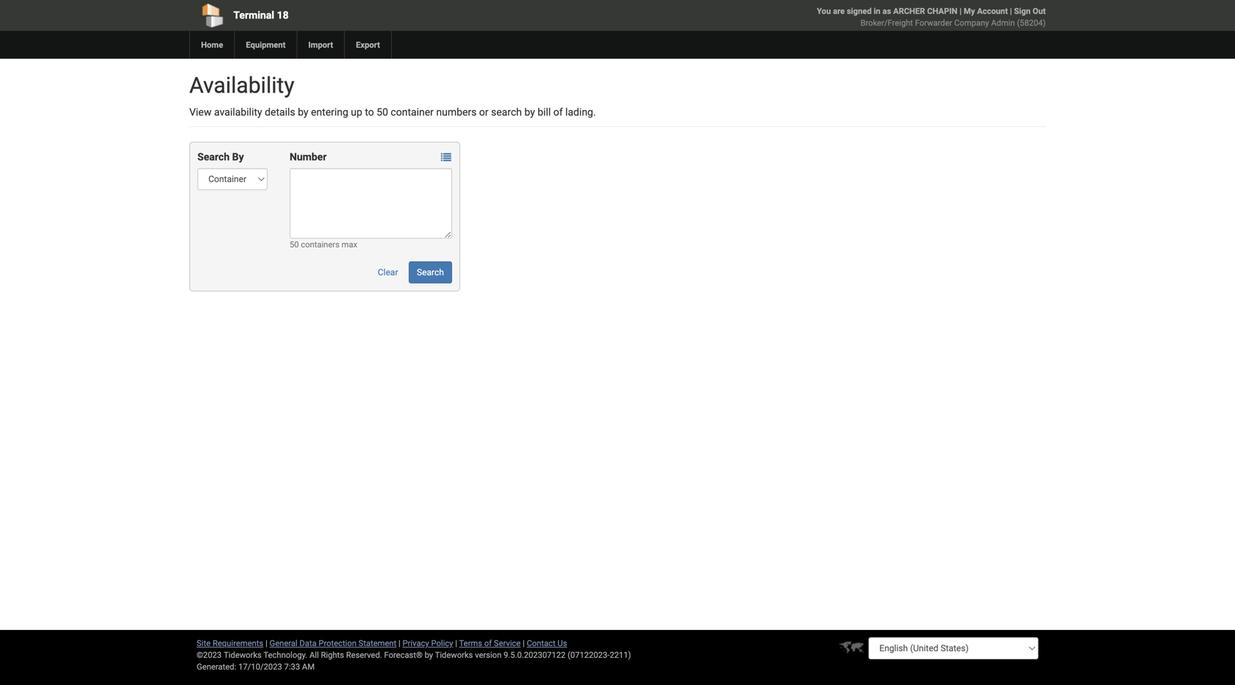 Task type: locate. For each thing, give the bounding box(es) containing it.
clear
[[378, 268, 398, 278]]

view
[[189, 106, 212, 118]]

as
[[883, 6, 891, 16]]

equipment link
[[234, 31, 297, 59]]

50
[[377, 106, 388, 118], [290, 240, 299, 250]]

view availability details by entering up to 50 container numbers or search by bill of lading.
[[189, 106, 596, 118]]

search inside button
[[417, 268, 444, 278]]

©2023 tideworks
[[197, 651, 262, 661]]

data
[[300, 639, 317, 649]]

reserved.
[[346, 651, 382, 661]]

company
[[954, 18, 989, 28]]

0 vertical spatial search
[[197, 151, 230, 163]]

protection
[[319, 639, 356, 649]]

search
[[491, 106, 522, 118]]

sign
[[1014, 6, 1031, 16]]

my
[[964, 6, 975, 16]]

|
[[960, 6, 962, 16], [1010, 6, 1012, 16], [265, 639, 267, 649], [398, 639, 400, 649], [455, 639, 457, 649], [523, 639, 525, 649]]

Number text field
[[290, 168, 452, 239]]

of right bill
[[553, 106, 563, 118]]

9.5.0.202307122
[[504, 651, 566, 661]]

1 vertical spatial of
[[484, 639, 492, 649]]

by down privacy policy link
[[425, 651, 433, 661]]

site
[[197, 639, 211, 649]]

export
[[356, 40, 380, 50]]

policy
[[431, 639, 453, 649]]

rights
[[321, 651, 344, 661]]

generated:
[[197, 663, 236, 672]]

by left bill
[[524, 106, 535, 118]]

terminal 18 link
[[189, 0, 533, 31]]

by right details on the left of page
[[298, 106, 308, 118]]

of
[[553, 106, 563, 118], [484, 639, 492, 649]]

site requirements link
[[197, 639, 263, 649]]

my account link
[[964, 6, 1008, 16]]

18
[[277, 9, 289, 21]]

availability
[[214, 106, 262, 118]]

search left by
[[197, 151, 230, 163]]

by
[[232, 151, 244, 163]]

statement
[[359, 639, 396, 649]]

1 vertical spatial 50
[[290, 240, 299, 250]]

up
[[351, 106, 362, 118]]

0 horizontal spatial search
[[197, 151, 230, 163]]

import link
[[297, 31, 344, 59]]

1 vertical spatial search
[[417, 268, 444, 278]]

search by
[[197, 151, 244, 163]]

1 horizontal spatial by
[[425, 651, 433, 661]]

out
[[1033, 6, 1046, 16]]

1 horizontal spatial 50
[[377, 106, 388, 118]]

are
[[833, 6, 845, 16]]

equipment
[[246, 40, 286, 50]]

search right clear button
[[417, 268, 444, 278]]

availability
[[189, 72, 294, 99]]

you are signed in as archer chapin | my account | sign out broker/freight forwarder company admin (58204)
[[817, 6, 1046, 28]]

1 horizontal spatial search
[[417, 268, 444, 278]]

of up version
[[484, 639, 492, 649]]

forecast®
[[384, 651, 423, 661]]

by inside site requirements | general data protection statement | privacy policy | terms of service | contact us ©2023 tideworks technology. all rights reserved. forecast® by tideworks version 9.5.0.202307122 (07122023-2211) generated: 17/10/2023 7:33 am
[[425, 651, 433, 661]]

0 horizontal spatial of
[[484, 639, 492, 649]]

| up 9.5.0.202307122 at the bottom left of the page
[[523, 639, 525, 649]]

broker/freight
[[860, 18, 913, 28]]

privacy policy link
[[403, 639, 453, 649]]

17/10/2023
[[238, 663, 282, 672]]

| left my
[[960, 6, 962, 16]]

or
[[479, 106, 488, 118]]

(07122023-
[[568, 651, 610, 661]]

by
[[298, 106, 308, 118], [524, 106, 535, 118], [425, 651, 433, 661]]

search
[[197, 151, 230, 163], [417, 268, 444, 278]]

50 containers max
[[290, 240, 357, 250]]

max
[[342, 240, 357, 250]]

0 vertical spatial of
[[553, 106, 563, 118]]

0 horizontal spatial 50
[[290, 240, 299, 250]]

terms of service link
[[459, 639, 521, 649]]

terms
[[459, 639, 482, 649]]

50 left containers
[[290, 240, 299, 250]]

50 right to
[[377, 106, 388, 118]]

import
[[308, 40, 333, 50]]



Task type: vqa. For each thing, say whether or not it's contained in the screenshot.
General
yes



Task type: describe. For each thing, give the bounding box(es) containing it.
home link
[[189, 31, 234, 59]]

general data protection statement link
[[269, 639, 396, 649]]

service
[[494, 639, 521, 649]]

archer
[[893, 6, 925, 16]]

details
[[265, 106, 295, 118]]

search for search
[[417, 268, 444, 278]]

version
[[475, 651, 502, 661]]

entering
[[311, 106, 348, 118]]

(58204)
[[1017, 18, 1046, 28]]

1 horizontal spatial of
[[553, 106, 563, 118]]

export link
[[344, 31, 391, 59]]

numbers
[[436, 106, 477, 118]]

2 horizontal spatial by
[[524, 106, 535, 118]]

requirements
[[213, 639, 263, 649]]

containers
[[301, 240, 340, 250]]

home
[[201, 40, 223, 50]]

search button
[[409, 262, 452, 284]]

sign out link
[[1014, 6, 1046, 16]]

in
[[874, 6, 880, 16]]

terminal
[[233, 9, 274, 21]]

contact us link
[[527, 639, 567, 649]]

general
[[269, 639, 297, 649]]

to
[[365, 106, 374, 118]]

terminal 18
[[233, 9, 289, 21]]

search for search by
[[197, 151, 230, 163]]

all
[[309, 651, 319, 661]]

tideworks
[[435, 651, 473, 661]]

2211)
[[610, 651, 631, 661]]

you
[[817, 6, 831, 16]]

container
[[391, 106, 434, 118]]

privacy
[[403, 639, 429, 649]]

0 vertical spatial 50
[[377, 106, 388, 118]]

account
[[977, 6, 1008, 16]]

| left sign
[[1010, 6, 1012, 16]]

clear button
[[370, 262, 406, 284]]

| up tideworks
[[455, 639, 457, 649]]

contact
[[527, 639, 555, 649]]

number
[[290, 151, 327, 163]]

| up forecast®
[[398, 639, 400, 649]]

us
[[558, 639, 567, 649]]

chapin
[[927, 6, 957, 16]]

am
[[302, 663, 315, 672]]

bill
[[538, 106, 551, 118]]

site requirements | general data protection statement | privacy policy | terms of service | contact us ©2023 tideworks technology. all rights reserved. forecast® by tideworks version 9.5.0.202307122 (07122023-2211) generated: 17/10/2023 7:33 am
[[197, 639, 631, 672]]

forwarder
[[915, 18, 952, 28]]

7:33
[[284, 663, 300, 672]]

admin
[[991, 18, 1015, 28]]

of inside site requirements | general data protection statement | privacy policy | terms of service | contact us ©2023 tideworks technology. all rights reserved. forecast® by tideworks version 9.5.0.202307122 (07122023-2211) generated: 17/10/2023 7:33 am
[[484, 639, 492, 649]]

signed
[[847, 6, 872, 16]]

| left "general"
[[265, 639, 267, 649]]

0 horizontal spatial by
[[298, 106, 308, 118]]

technology.
[[264, 651, 307, 661]]

lading.
[[565, 106, 596, 118]]

show list image
[[441, 153, 451, 163]]



